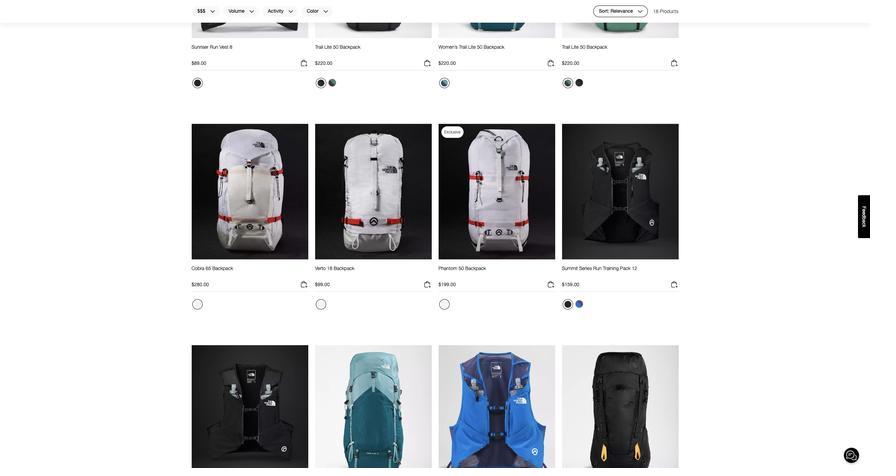 Task type: vqa. For each thing, say whether or not it's contained in the screenshot.
THE DEEP GRASS GREEN/ASPHALT GREY Radio inside $Choose color$ option group
yes



Task type: describe. For each thing, give the bounding box(es) containing it.
products
[[660, 8, 679, 14]]

tnf black/asphalt grey image
[[318, 80, 324, 87]]

trail inside button
[[459, 44, 467, 50]]

$280.00
[[192, 281, 209, 287]]

$220.00 for $220.00 dropdown button associated with deep grass green/asphalt grey radio
[[562, 60, 580, 66]]

trail lite 50 backpack for tnf black/asphalt grey option trail lite 50 backpack image
[[562, 44, 608, 50]]

color
[[307, 8, 319, 14]]

Cave Blue/Optic Blue radio
[[574, 299, 585, 310]]

sunriser run vest 8 button
[[192, 44, 232, 56]]

2 e from the top
[[862, 212, 868, 214]]

65
[[206, 265, 211, 271]]

f e e d b a c k button
[[859, 195, 871, 238]]

women's trail lite 50 backpack image
[[439, 0, 555, 38]]

12
[[632, 265, 638, 271]]

exclusive
[[445, 129, 461, 135]]

summit series run race day vest 8 image
[[192, 345, 308, 468]]

backpack inside button
[[334, 265, 355, 271]]

terra 65 backpack image
[[562, 345, 679, 468]]

women's
[[439, 44, 458, 50]]

lite inside button
[[469, 44, 476, 50]]

18 inside button
[[327, 265, 333, 271]]

f
[[862, 206, 868, 209]]

verto 18 backpack button
[[315, 265, 355, 278]]

8
[[230, 44, 232, 50]]

tnf white/raw undyed radio for $199.00
[[439, 299, 450, 310]]

1 e from the top
[[862, 209, 868, 212]]

f e e d b a c k
[[862, 206, 868, 227]]

phantom 50 backpack button
[[439, 265, 486, 278]]

18 products status
[[654, 5, 679, 17]]

trail lite 50 backpack for deep grass green/asphalt grey option at the left top trail lite 50 backpack image
[[315, 44, 361, 50]]

series
[[580, 265, 592, 271]]

$220.00 button for tnf black/asphalt grey radio at the top of the page
[[315, 59, 432, 70]]

tnf white/raw undyed image
[[194, 301, 201, 308]]

verto 18 backpack
[[315, 265, 355, 271]]

color button
[[301, 5, 333, 17]]

TNF White/Raw Undyed radio
[[316, 299, 326, 310]]

2 $220.00 button from the left
[[439, 59, 555, 70]]

$220.00 for $220.00 dropdown button corresponding to tnf black/asphalt grey radio at the top of the page
[[315, 60, 333, 66]]

sunriser
[[192, 44, 209, 50]]

TNF Black/Asphalt Grey radio
[[316, 78, 326, 88]]

phantom 50 backpack
[[439, 265, 486, 271]]

trail lite 50 backpack button for $220.00 dropdown button corresponding to tnf black/asphalt grey radio at the top of the page
[[315, 44, 361, 56]]

$89.00
[[192, 60, 206, 66]]

tnf white/raw undyed radio for $280.00
[[192, 299, 203, 310]]

summit series run training pack 12
[[562, 265, 638, 271]]

women's trail lite 65 backpack image
[[315, 345, 432, 468]]

deep grass green/asphalt grey image
[[329, 79, 336, 87]]

$220.00 for 2nd $220.00 dropdown button from the left
[[439, 60, 456, 66]]

phantom 50 backpack image
[[439, 123, 555, 260]]

cobra 65 backpack image
[[192, 123, 308, 260]]

0 vertical spatial summit series run training pack 12 image
[[562, 123, 679, 260]]

activity button
[[262, 5, 298, 17]]

women's trail lite 50 backpack
[[439, 44, 505, 50]]

c
[[862, 222, 868, 225]]

volume button
[[223, 5, 259, 17]]

TNF Black/TNF White radio
[[192, 78, 203, 88]]

$choose color$ option group for phantom 50 backpack
[[562, 299, 586, 312]]

trail lite 50 backpack button for $220.00 dropdown button associated with deep grass green/asphalt grey radio
[[562, 44, 608, 56]]

$99.00
[[315, 281, 330, 287]]

$159.00
[[562, 281, 580, 287]]

tnf black/tnf white image
[[194, 80, 201, 87]]

a
[[862, 220, 868, 222]]

cobra
[[192, 265, 204, 271]]

tnf black/asphalt grey image
[[576, 79, 583, 87]]

phantom
[[439, 265, 458, 271]]



Task type: locate. For each thing, give the bounding box(es) containing it.
summit series run training pack 12 image
[[562, 123, 679, 260], [439, 345, 555, 468]]

tnf white/raw undyed image inside option
[[318, 301, 324, 308]]

e
[[862, 209, 868, 212], [862, 212, 868, 214]]

TNF White/Raw Undyed radio
[[192, 299, 203, 310], [439, 299, 450, 310]]

Deep Grass Green/Asphalt Grey radio
[[327, 77, 338, 88]]

lite for $220.00 dropdown button associated with deep grass green/asphalt grey radio
[[572, 44, 579, 50]]

2 lite from the left
[[469, 44, 476, 50]]

d
[[862, 214, 868, 217]]

1 vertical spatial 18
[[327, 265, 333, 271]]

TNF Black/TNF Black radio
[[563, 299, 573, 310]]

1 horizontal spatial 18
[[654, 8, 659, 14]]

0 vertical spatial run
[[210, 44, 218, 50]]

$$$
[[198, 8, 206, 14]]

trail lite 50 backpack
[[315, 44, 361, 50], [562, 44, 608, 50]]

$220.00 up deep grass green/asphalt grey image
[[562, 60, 580, 66]]

1 horizontal spatial $220.00 button
[[439, 59, 555, 70]]

2 trail from the left
[[459, 44, 467, 50]]

cave blue/optic blue image
[[576, 300, 583, 308]]

$159.00 button
[[562, 280, 679, 292]]

summit series run training pack 12 button
[[562, 265, 638, 278]]

$220.00 button for deep grass green/asphalt grey radio
[[562, 59, 679, 70]]

b
[[862, 217, 868, 220]]

trail for tnf black/asphalt grey radio at the top of the page
[[315, 44, 323, 50]]

tnf white/raw undyed image down $99.00 in the bottom of the page
[[318, 301, 324, 308]]

$89.00 button
[[192, 59, 308, 70]]

1 horizontal spatial trail lite 50 backpack button
[[562, 44, 608, 56]]

summit
[[562, 265, 578, 271]]

run right series at the bottom of page
[[594, 265, 602, 271]]

1 vertical spatial run
[[594, 265, 602, 271]]

$220.00 down women's
[[439, 60, 456, 66]]

0 horizontal spatial trail
[[315, 44, 323, 50]]

18 inside 'status'
[[654, 8, 659, 14]]

2 $220.00 from the left
[[439, 60, 456, 66]]

2 horizontal spatial $220.00
[[562, 60, 580, 66]]

trail
[[315, 44, 323, 50], [459, 44, 467, 50], [562, 44, 570, 50]]

1 horizontal spatial $220.00
[[439, 60, 456, 66]]

0 horizontal spatial trail lite 50 backpack image
[[315, 0, 432, 38]]

1 trail lite 50 backpack button from the left
[[315, 44, 361, 56]]

18 products
[[654, 8, 679, 14]]

cobra 65 backpack
[[192, 265, 233, 271]]

$$$ button
[[192, 5, 220, 17]]

18
[[654, 8, 659, 14], [327, 265, 333, 271]]

tnf white/raw undyed radio down $199.00
[[439, 299, 450, 310]]

1 horizontal spatial tnf white/raw undyed image
[[441, 301, 448, 308]]

activity
[[268, 8, 284, 14]]

tnf white/raw undyed image for $99.00
[[318, 301, 324, 308]]

verto
[[315, 265, 326, 271]]

cobra 65 backpack button
[[192, 265, 233, 278]]

3 $220.00 button from the left
[[562, 59, 679, 70]]

$220.00 up tnf black/asphalt grey icon
[[315, 60, 333, 66]]

1 lite from the left
[[325, 44, 332, 50]]

$99.00 button
[[315, 280, 432, 292]]

verto 18 backpack image
[[315, 123, 432, 260]]

TNF Black/Asphalt Grey radio
[[574, 77, 585, 88]]

sort: relevance
[[599, 8, 633, 14]]

volume
[[229, 8, 245, 14]]

1 $220.00 from the left
[[315, 60, 333, 66]]

$220.00 button
[[315, 59, 432, 70], [439, 59, 555, 70], [562, 59, 679, 70]]

trail lite 50 backpack image for deep grass green/asphalt grey option at the left top
[[315, 0, 432, 38]]

sort:
[[599, 8, 610, 14]]

k
[[862, 225, 868, 227]]

Deep Grass Green/Asphalt Grey radio
[[563, 78, 573, 88]]

1 horizontal spatial trail lite 50 backpack
[[562, 44, 608, 50]]

tnf white/raw undyed image for $199.00
[[441, 301, 448, 308]]

$220.00
[[315, 60, 333, 66], [439, 60, 456, 66], [562, 60, 580, 66]]

1 trail lite 50 backpack from the left
[[315, 44, 361, 50]]

2 trail lite 50 backpack button from the left
[[562, 44, 608, 56]]

50
[[333, 44, 339, 50], [477, 44, 483, 50], [580, 44, 586, 50], [459, 265, 464, 271]]

$choose color$ option group for women's trail lite 50 backpack
[[562, 77, 586, 91]]

2 trail lite 50 backpack from the left
[[562, 44, 608, 50]]

$199.00
[[439, 281, 456, 287]]

2 horizontal spatial $220.00 button
[[562, 59, 679, 70]]

tnf white/raw undyed image
[[318, 301, 324, 308], [441, 301, 448, 308]]

0 horizontal spatial $220.00
[[315, 60, 333, 66]]

tnf black/tnf black image
[[565, 301, 572, 308]]

lite
[[325, 44, 332, 50], [469, 44, 476, 50], [572, 44, 579, 50]]

trail lite 50 backpack image for tnf black/asphalt grey option
[[562, 0, 679, 38]]

2 trail lite 50 backpack image from the left
[[562, 0, 679, 38]]

e up b
[[862, 212, 868, 214]]

1 horizontal spatial trail
[[459, 44, 467, 50]]

3 lite from the left
[[572, 44, 579, 50]]

2 horizontal spatial lite
[[572, 44, 579, 50]]

trail for deep grass green/asphalt grey radio
[[562, 44, 570, 50]]

e up d
[[862, 209, 868, 212]]

2 horizontal spatial trail
[[562, 44, 570, 50]]

sunriser run vest 8
[[192, 44, 232, 50]]

1 $220.00 button from the left
[[315, 59, 432, 70]]

2 tnf white/raw undyed image from the left
[[441, 301, 448, 308]]

1 horizontal spatial trail lite 50 backpack image
[[562, 0, 679, 38]]

Reef Watersblue Coral radio
[[439, 78, 450, 88]]

1 horizontal spatial summit series run training pack 12 image
[[562, 123, 679, 260]]

pack
[[621, 265, 631, 271]]

sort: relevance button
[[594, 5, 648, 17]]

reef watersblue coral image
[[441, 80, 448, 87]]

0 horizontal spatial tnf white/raw undyed radio
[[192, 299, 203, 310]]

1 horizontal spatial lite
[[469, 44, 476, 50]]

women's trail lite 50 backpack button
[[439, 44, 505, 56]]

1 trail from the left
[[315, 44, 323, 50]]

0 horizontal spatial trail lite 50 backpack button
[[315, 44, 361, 56]]

3 $220.00 from the left
[[562, 60, 580, 66]]

lite for $220.00 dropdown button corresponding to tnf black/asphalt grey radio at the top of the page
[[325, 44, 332, 50]]

0 horizontal spatial summit series run training pack 12 image
[[439, 345, 555, 468]]

trail lite 50 backpack button up tnf black/asphalt grey option
[[562, 44, 608, 56]]

sunriser run vest 8 image
[[192, 0, 308, 38]]

training
[[603, 265, 619, 271]]

0 horizontal spatial trail lite 50 backpack
[[315, 44, 361, 50]]

tnf white/raw undyed image down $199.00
[[441, 301, 448, 308]]

tnf white/raw undyed radio down the $280.00
[[192, 299, 203, 310]]

run
[[210, 44, 218, 50], [594, 265, 602, 271]]

0 horizontal spatial run
[[210, 44, 218, 50]]

$choose color$ option group
[[315, 77, 339, 91], [562, 77, 586, 91], [562, 299, 586, 312]]

0 horizontal spatial 18
[[327, 265, 333, 271]]

0 horizontal spatial tnf white/raw undyed image
[[318, 301, 324, 308]]

1 tnf white/raw undyed image from the left
[[318, 301, 324, 308]]

trail lite 50 backpack button up deep grass green/asphalt grey option at the left top
[[315, 44, 361, 56]]

1 vertical spatial summit series run training pack 12 image
[[439, 345, 555, 468]]

1 trail lite 50 backpack image from the left
[[315, 0, 432, 38]]

trail lite 50 backpack button
[[315, 44, 361, 56], [562, 44, 608, 56]]

1 tnf white/raw undyed radio from the left
[[192, 299, 203, 310]]

18 right verto
[[327, 265, 333, 271]]

relevance
[[611, 8, 633, 14]]

2 tnf white/raw undyed radio from the left
[[439, 299, 450, 310]]

$280.00 button
[[192, 280, 308, 292]]

deep grass green/asphalt grey image
[[565, 80, 572, 87]]

1 horizontal spatial run
[[594, 265, 602, 271]]

3 trail from the left
[[562, 44, 570, 50]]

0 horizontal spatial $220.00 button
[[315, 59, 432, 70]]

vest
[[220, 44, 228, 50]]

$199.00 button
[[439, 280, 555, 292]]

1 horizontal spatial tnf white/raw undyed radio
[[439, 299, 450, 310]]

trail lite 50 backpack image
[[315, 0, 432, 38], [562, 0, 679, 38]]

run left vest
[[210, 44, 218, 50]]

backpack
[[340, 44, 361, 50], [484, 44, 505, 50], [587, 44, 608, 50], [213, 265, 233, 271], [334, 265, 355, 271], [466, 265, 486, 271]]

18 left products
[[654, 8, 659, 14]]

0 horizontal spatial lite
[[325, 44, 332, 50]]

0 vertical spatial 18
[[654, 8, 659, 14]]



